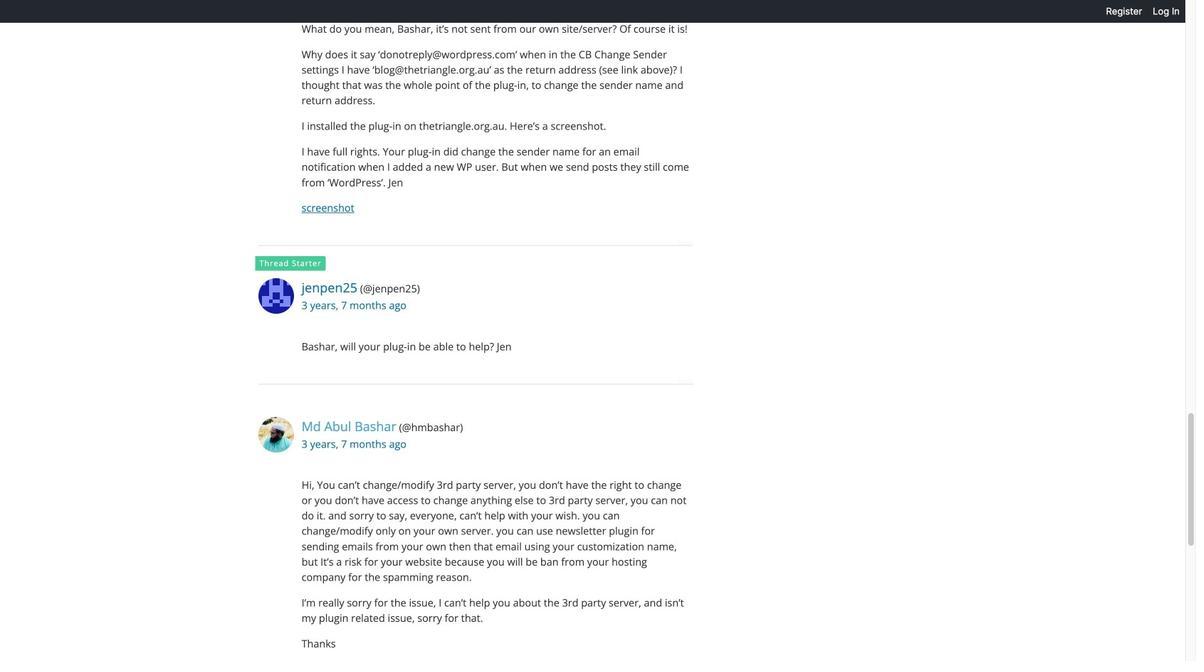 Task type: locate. For each thing, give the bounding box(es) containing it.
menu
[[1102, 0, 1186, 23]]



Task type: describe. For each thing, give the bounding box(es) containing it.
toolbar navigation
[[1102, 0, 1186, 23]]



